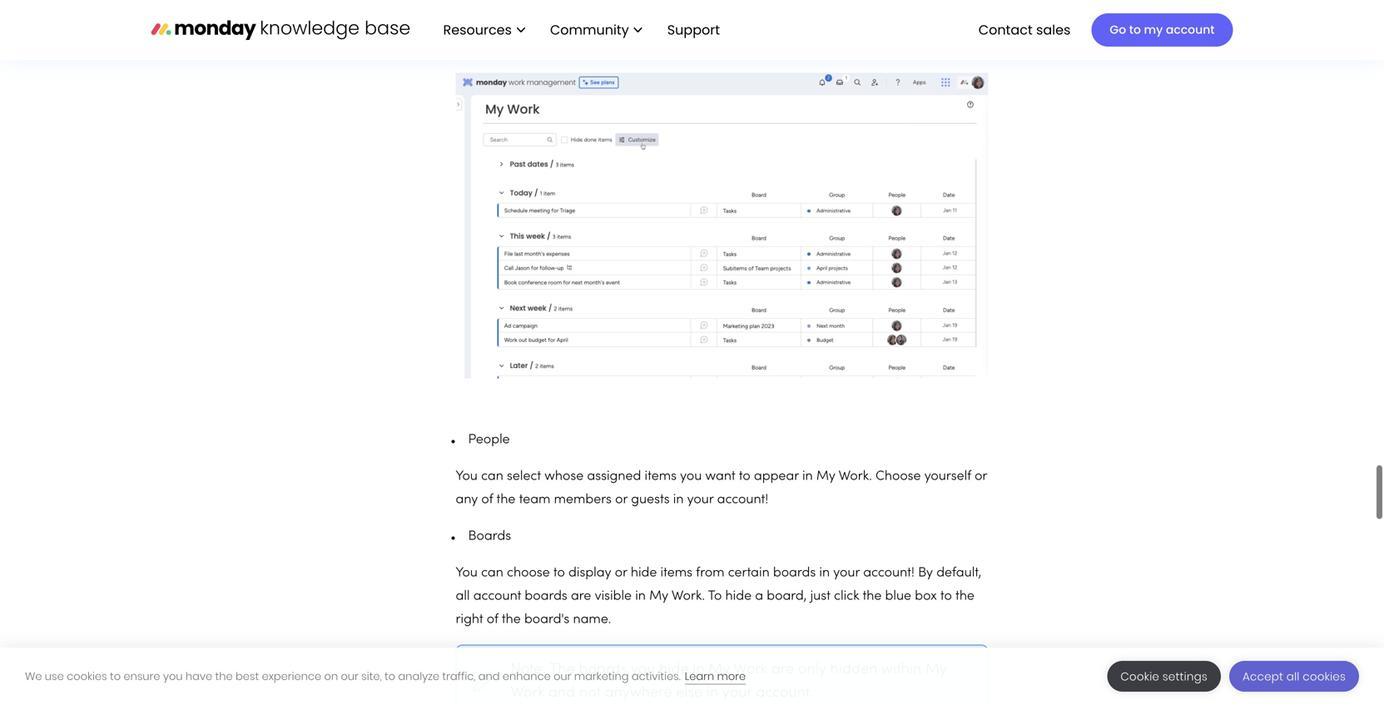 Task type: describe. For each thing, give the bounding box(es) containing it.
1 vertical spatial or
[[616, 494, 628, 506]]

of inside by default, all account boards are visible in my work. to hide a board, just click the blue box to the right of the board's name.
[[487, 614, 499, 626]]

just
[[811, 590, 831, 603]]

experience
[[262, 669, 322, 684]]

in down learn more link
[[707, 686, 719, 700]]

learn
[[685, 669, 715, 684]]

cookies for use
[[67, 669, 107, 684]]

1 vertical spatial items
[[661, 567, 693, 580]]

go to my account
[[1110, 22, 1215, 38]]

contact
[[979, 20, 1033, 39]]

community link
[[542, 16, 651, 44]]

all inside by default, all account boards are visible in my work. to hide a board, just click the blue box to the right of the board's name.
[[456, 590, 470, 603]]

team
[[519, 494, 551, 506]]

the down default,
[[956, 590, 975, 603]]

analyze
[[398, 669, 440, 684]]

note:
[[511, 663, 550, 677]]

yourself
[[925, 471, 972, 483]]

hidden
[[831, 663, 878, 677]]

dialog containing cookie settings
[[0, 648, 1385, 705]]

can for choose
[[481, 567, 504, 580]]

boards
[[468, 530, 511, 543]]

the inside the hoose yourself or any of the team members or guests in your account!
[[497, 494, 516, 506]]

the boards you hide in my work are only hidden within my work and not anywhere else in your account.
[[511, 663, 947, 700]]

we
[[25, 669, 42, 684]]

site,
[[362, 669, 382, 684]]

2 our from the left
[[554, 669, 572, 684]]

your inside the boards you hide in my work are only hidden within my work and not anywhere else in your account.
[[723, 686, 753, 700]]

people
[[468, 434, 510, 446]]

in up else
[[693, 663, 705, 677]]

members
[[554, 494, 612, 506]]

to left display
[[554, 567, 565, 580]]

go
[[1110, 22, 1127, 38]]

guests
[[631, 494, 670, 506]]

the right click
[[863, 590, 882, 603]]

account for my
[[1167, 22, 1215, 38]]

the inside dialog
[[215, 669, 233, 684]]

resources link
[[435, 16, 534, 44]]

more
[[717, 669, 746, 684]]

a
[[756, 590, 764, 603]]

contact sales
[[979, 20, 1071, 39]]

boards inside the boards you hide in my work are only hidden within my work and not anywhere else in your account.
[[579, 663, 627, 677]]

account! inside the hoose yourself or any of the team members or guests in your account!
[[718, 494, 769, 506]]

activities.
[[632, 669, 681, 684]]

certain
[[728, 567, 770, 580]]

settings
[[1163, 669, 1208, 685]]

c
[[876, 471, 885, 483]]

we use cookies to ensure you have the best experience on our site, to analyze traffic, and enhance our marketing activities. learn more
[[25, 669, 746, 684]]

you inside dialog
[[163, 669, 183, 684]]

select
[[507, 471, 541, 483]]

to inside by default, all account boards are visible in my work. to hide a board, just click the blue box to the right of the board's name.
[[941, 590, 953, 603]]

1 vertical spatial work
[[511, 686, 545, 700]]

you can select whose assigned items you want to appear in my work. c
[[456, 471, 885, 483]]

you for hoose yourself or any of the team members or guests in your account!
[[456, 471, 478, 483]]

contact sales link
[[971, 16, 1080, 44]]

account for all
[[474, 590, 522, 603]]

from
[[696, 567, 725, 580]]

not
[[580, 686, 601, 700]]

community
[[550, 20, 629, 39]]

to right want
[[739, 471, 751, 483]]

1 horizontal spatial work.
[[839, 471, 873, 483]]

right
[[456, 614, 483, 626]]

whose
[[545, 471, 584, 483]]

support
[[668, 20, 720, 39]]

hoose
[[885, 471, 921, 483]]

list containing resources
[[427, 0, 734, 60]]

in inside the hoose yourself or any of the team members or guests in your account!
[[674, 494, 684, 506]]

all inside the accept all cookies button
[[1287, 669, 1300, 685]]

the left board's
[[502, 614, 521, 626]]

assigned
[[587, 471, 641, 483]]

visible
[[595, 590, 632, 603]]

blue
[[886, 590, 912, 603]]

in right appear
[[803, 471, 813, 483]]

accept
[[1243, 669, 1284, 685]]



Task type: vqa. For each thing, say whether or not it's contained in the screenshot.
How to map your conditions
no



Task type: locate. For each thing, give the bounding box(es) containing it.
dialog
[[0, 648, 1385, 705]]

1 vertical spatial account
[[474, 590, 522, 603]]

cookies for all
[[1303, 669, 1347, 685]]

account! down want
[[718, 494, 769, 506]]

1 horizontal spatial cookies
[[1303, 669, 1347, 685]]

1 vertical spatial all
[[1287, 669, 1300, 685]]

2 cookies from the left
[[1303, 669, 1347, 685]]

2 vertical spatial or
[[615, 567, 628, 580]]

hide
[[631, 567, 657, 580], [726, 590, 752, 603], [660, 663, 689, 677]]

are inside the boards you hide in my work are only hidden within my work and not anywhere else in your account.
[[772, 663, 795, 677]]

only
[[799, 663, 827, 677]]

0 horizontal spatial your
[[688, 494, 714, 506]]

0 horizontal spatial work.
[[672, 590, 705, 603]]

in down the you can select whose assigned items you want to appear in my work. c
[[674, 494, 684, 506]]

0 horizontal spatial hide
[[631, 567, 657, 580]]

you
[[456, 471, 478, 483], [456, 567, 478, 580]]

0 vertical spatial you
[[456, 471, 478, 483]]

0 vertical spatial all
[[456, 590, 470, 603]]

your down want
[[688, 494, 714, 506]]

hide left a
[[726, 590, 752, 603]]

main element
[[427, 0, 1234, 60]]

0 vertical spatial account
[[1167, 22, 1215, 38]]

0 horizontal spatial boards
[[525, 590, 568, 603]]

have
[[186, 669, 212, 684]]

want
[[706, 471, 736, 483]]

0 vertical spatial work
[[734, 663, 768, 677]]

you up the anywhere
[[631, 663, 656, 677]]

you
[[680, 471, 702, 483], [631, 663, 656, 677], [163, 669, 183, 684]]

work down the 'enhance'
[[511, 686, 545, 700]]

learn more link
[[685, 669, 746, 685]]

in inside by default, all account boards are visible in my work. to hide a board, just click the blue box to the right of the board's name.
[[636, 590, 646, 603]]

all
[[456, 590, 470, 603], [1287, 669, 1300, 685]]

0 vertical spatial work.
[[839, 471, 873, 483]]

cookies right use
[[67, 669, 107, 684]]

account
[[1167, 22, 1215, 38], [474, 590, 522, 603]]

all up right
[[456, 590, 470, 603]]

your down more on the bottom right of page
[[723, 686, 753, 700]]

can left choose
[[481, 567, 504, 580]]

you down boards at the bottom left of page
[[456, 567, 478, 580]]

can
[[481, 471, 504, 483], [481, 567, 504, 580]]

items up 'guests'
[[645, 471, 677, 483]]

traffic,
[[442, 669, 476, 684]]

0 horizontal spatial account
[[474, 590, 522, 603]]

work. left c
[[839, 471, 873, 483]]

account!
[[718, 494, 769, 506], [864, 567, 915, 580]]

hide up the visible
[[631, 567, 657, 580]]

work. down you can choose to display or hide items from certain boards in your account!
[[672, 590, 705, 603]]

account! up blue
[[864, 567, 915, 580]]

1 vertical spatial account!
[[864, 567, 915, 580]]

can left select
[[481, 471, 504, 483]]

0 horizontal spatial cookies
[[67, 669, 107, 684]]

0 vertical spatial account!
[[718, 494, 769, 506]]

1 horizontal spatial account
[[1167, 22, 1215, 38]]

on
[[324, 669, 338, 684]]

to right box
[[941, 590, 953, 603]]

2 horizontal spatial your
[[834, 567, 860, 580]]

list
[[427, 0, 734, 60]]

our
[[341, 669, 359, 684], [554, 669, 572, 684]]

boards up board's
[[525, 590, 568, 603]]

work up 'account.'
[[734, 663, 768, 677]]

1 our from the left
[[341, 669, 359, 684]]

default,
[[937, 567, 982, 580]]

are inside by default, all account boards are visible in my work. to hide a board, just click the blue box to the right of the board's name.
[[571, 590, 592, 603]]

all right 'accept'
[[1287, 669, 1300, 685]]

1 vertical spatial can
[[481, 567, 504, 580]]

0 vertical spatial can
[[481, 471, 504, 483]]

1 vertical spatial you
[[456, 567, 478, 580]]

and
[[479, 669, 500, 684], [549, 686, 576, 700]]

boards inside by default, all account boards are visible in my work. to hide a board, just click the blue box to the right of the board's name.
[[525, 590, 568, 603]]

accept all cookies
[[1243, 669, 1347, 685]]

by default, all account boards are visible in my work. to hide a board, just click the blue box to the right of the board's name.
[[456, 567, 982, 626]]

board,
[[767, 590, 807, 603]]

are up 'account.'
[[772, 663, 795, 677]]

0 horizontal spatial work
[[511, 686, 545, 700]]

1 horizontal spatial your
[[723, 686, 753, 700]]

cookie settings
[[1121, 669, 1208, 685]]

0 horizontal spatial are
[[571, 590, 592, 603]]

work. inside by default, all account boards are visible in my work. to hide a board, just click the blue box to the right of the board's name.
[[672, 590, 705, 603]]

our right "note:"
[[554, 669, 572, 684]]

hoose yourself or any of the team members or guests in your account!
[[456, 471, 988, 506]]

display
[[569, 567, 612, 580]]

1 you from the top
[[456, 471, 478, 483]]

2 horizontal spatial you
[[680, 471, 702, 483]]

name.
[[573, 614, 612, 626]]

boards up not
[[579, 663, 627, 677]]

8.gif image
[[456, 73, 989, 378]]

2 vertical spatial hide
[[660, 663, 689, 677]]

are
[[571, 590, 592, 603], [772, 663, 795, 677]]

accept all cookies button
[[1230, 661, 1360, 692]]

items
[[645, 471, 677, 483], [661, 567, 693, 580]]

0 vertical spatial are
[[571, 590, 592, 603]]

0 horizontal spatial you
[[163, 669, 183, 684]]

items left from
[[661, 567, 693, 580]]

anywhere
[[605, 686, 673, 700]]

or
[[975, 471, 988, 483], [616, 494, 628, 506], [615, 567, 628, 580]]

or down assigned
[[616, 494, 628, 506]]

of right right
[[487, 614, 499, 626]]

box
[[915, 590, 937, 603]]

0 vertical spatial hide
[[631, 567, 657, 580]]

0 horizontal spatial account!
[[718, 494, 769, 506]]

your up click
[[834, 567, 860, 580]]

1 vertical spatial are
[[772, 663, 795, 677]]

the left the best
[[215, 669, 233, 684]]

the
[[550, 663, 575, 677]]

you for by default, all account boards are visible in my work. to hide a board, just click the blue box to the right of the board's name.
[[456, 567, 478, 580]]

1 horizontal spatial hide
[[660, 663, 689, 677]]

1 vertical spatial hide
[[726, 590, 752, 603]]

1 horizontal spatial work
[[734, 663, 768, 677]]

to inside go to my account link
[[1130, 22, 1142, 38]]

you inside the boards you hide in my work are only hidden within my work and not anywhere else in your account.
[[631, 663, 656, 677]]

1 cookies from the left
[[67, 669, 107, 684]]

monday.com logo image
[[151, 12, 410, 47]]

work.
[[839, 471, 873, 483], [672, 590, 705, 603]]

2 you from the top
[[456, 567, 478, 580]]

2 horizontal spatial boards
[[774, 567, 816, 580]]

1 vertical spatial work.
[[672, 590, 705, 603]]

within
[[882, 663, 922, 677]]

1 horizontal spatial you
[[631, 663, 656, 677]]

or right yourself at right bottom
[[975, 471, 988, 483]]

account right my
[[1167, 22, 1215, 38]]

1 horizontal spatial are
[[772, 663, 795, 677]]

hide inside by default, all account boards are visible in my work. to hide a board, just click the blue box to the right of the board's name.
[[726, 590, 752, 603]]

in right the visible
[[636, 590, 646, 603]]

enhance
[[503, 669, 551, 684]]

cookies
[[67, 669, 107, 684], [1303, 669, 1347, 685]]

1 can from the top
[[481, 471, 504, 483]]

work
[[734, 663, 768, 677], [511, 686, 545, 700]]

and right traffic,
[[479, 669, 500, 684]]

2 vertical spatial boards
[[579, 663, 627, 677]]

can for select
[[481, 471, 504, 483]]

and inside the boards you hide in my work are only hidden within my work and not anywhere else in your account.
[[549, 686, 576, 700]]

1 horizontal spatial account!
[[864, 567, 915, 580]]

you up any
[[456, 471, 478, 483]]

0 horizontal spatial and
[[479, 669, 500, 684]]

your inside the hoose yourself or any of the team members or guests in your account!
[[688, 494, 714, 506]]

account up right
[[474, 590, 522, 603]]

my inside by default, all account boards are visible in my work. to hide a board, just click the blue box to the right of the board's name.
[[650, 590, 669, 603]]

appear
[[754, 471, 799, 483]]

or up the visible
[[615, 567, 628, 580]]

the left team
[[497, 494, 516, 506]]

1 horizontal spatial boards
[[579, 663, 627, 677]]

1 horizontal spatial and
[[549, 686, 576, 700]]

boards
[[774, 567, 816, 580], [525, 590, 568, 603], [579, 663, 627, 677]]

boards up board,
[[774, 567, 816, 580]]

0 vertical spatial of
[[482, 494, 493, 506]]

0 vertical spatial boards
[[774, 567, 816, 580]]

1 vertical spatial of
[[487, 614, 499, 626]]

0 horizontal spatial our
[[341, 669, 359, 684]]

support link
[[659, 16, 734, 44], [668, 20, 725, 39]]

click
[[834, 590, 860, 603]]

to
[[708, 590, 722, 603]]

board's
[[525, 614, 570, 626]]

go to my account link
[[1092, 13, 1234, 47]]

cookies right 'accept'
[[1303, 669, 1347, 685]]

cookie settings button
[[1108, 661, 1222, 692]]

2 vertical spatial your
[[723, 686, 753, 700]]

0 vertical spatial your
[[688, 494, 714, 506]]

best
[[236, 669, 259, 684]]

by
[[919, 567, 934, 580]]

resources
[[443, 20, 512, 39]]

to left ensure
[[110, 669, 121, 684]]

1 vertical spatial and
[[549, 686, 576, 700]]

in
[[803, 471, 813, 483], [674, 494, 684, 506], [820, 567, 830, 580], [636, 590, 646, 603], [693, 663, 705, 677], [707, 686, 719, 700]]

1 vertical spatial your
[[834, 567, 860, 580]]

1 horizontal spatial our
[[554, 669, 572, 684]]

0 vertical spatial items
[[645, 471, 677, 483]]

use
[[45, 669, 64, 684]]

choose
[[507, 567, 550, 580]]

1 vertical spatial boards
[[525, 590, 568, 603]]

1 horizontal spatial all
[[1287, 669, 1300, 685]]

account.
[[756, 686, 814, 700]]

hide up else
[[660, 663, 689, 677]]

of
[[482, 494, 493, 506], [487, 614, 499, 626]]

you left want
[[680, 471, 702, 483]]

to right go
[[1130, 22, 1142, 38]]

ensure
[[124, 669, 160, 684]]

your
[[688, 494, 714, 506], [834, 567, 860, 580], [723, 686, 753, 700]]

any
[[456, 494, 478, 506]]

0 vertical spatial or
[[975, 471, 988, 483]]

2 can from the top
[[481, 567, 504, 580]]

account inside by default, all account boards are visible in my work. to hide a board, just click the blue box to the right of the board's name.
[[474, 590, 522, 603]]

account inside the main element
[[1167, 22, 1215, 38]]

hide inside the boards you hide in my work are only hidden within my work and not anywhere else in your account.
[[660, 663, 689, 677]]

0 horizontal spatial all
[[456, 590, 470, 603]]

cookie
[[1121, 669, 1160, 685]]

else
[[676, 686, 703, 700]]

my
[[1145, 22, 1164, 38]]

of right any
[[482, 494, 493, 506]]

in up "just"
[[820, 567, 830, 580]]

0 vertical spatial and
[[479, 669, 500, 684]]

you left have
[[163, 669, 183, 684]]

our right on
[[341, 669, 359, 684]]

and down the on the bottom left of the page
[[549, 686, 576, 700]]

are down display
[[571, 590, 592, 603]]

cookies inside the accept all cookies button
[[1303, 669, 1347, 685]]

my
[[817, 471, 836, 483], [650, 590, 669, 603], [709, 663, 730, 677], [926, 663, 947, 677]]

marketing
[[574, 669, 629, 684]]

you can choose to display or hide items from certain boards in your account!
[[456, 567, 919, 580]]

sales
[[1037, 20, 1071, 39]]

to right the site, at the bottom of page
[[385, 669, 396, 684]]

2 horizontal spatial hide
[[726, 590, 752, 603]]

of inside the hoose yourself or any of the team members or guests in your account!
[[482, 494, 493, 506]]



